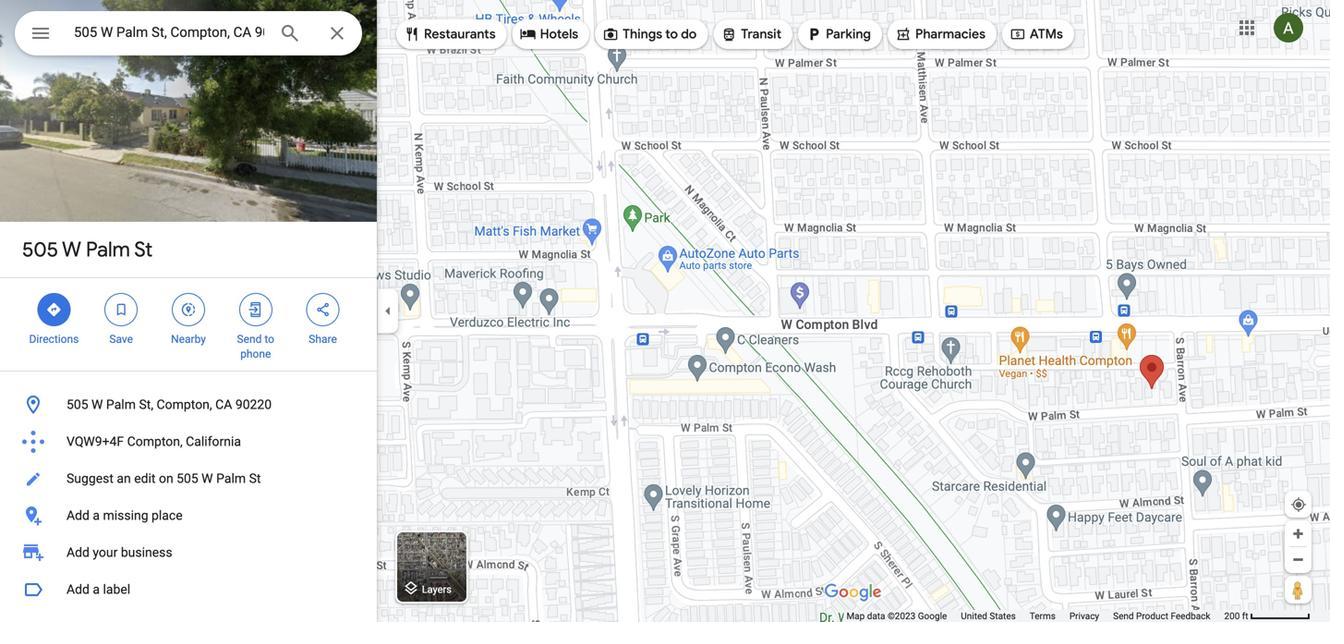 Task type: vqa. For each thing, say whether or not it's contained in the screenshot.
se,
no



Task type: describe. For each thing, give the bounding box(es) containing it.
add a label
[[67, 582, 130, 597]]

505 W Palm St, Compton, CA 90220 field
[[15, 11, 362, 55]]

show your location image
[[1291, 496, 1308, 513]]


[[180, 299, 197, 320]]

google maps element
[[0, 0, 1331, 622]]

google
[[918, 610, 948, 622]]

google account: angela cha  
(angela.cha@adept.ai) image
[[1275, 13, 1304, 43]]

to inside send to phone
[[265, 333, 275, 346]]

do
[[681, 26, 697, 43]]

 transit
[[721, 24, 782, 44]]

200 ft button
[[1225, 610, 1311, 622]]

 parking
[[806, 24, 872, 44]]

suggest an edit on 505 w palm st button
[[0, 460, 377, 497]]

add a missing place button
[[0, 497, 377, 534]]

on
[[159, 471, 173, 486]]

a for label
[[93, 582, 100, 597]]

add for add a missing place
[[67, 508, 90, 523]]

map data ©2023 google
[[847, 610, 948, 622]]

0 vertical spatial st
[[134, 237, 153, 262]]

collapse side panel image
[[378, 301, 398, 321]]

1 vertical spatial compton,
[[127, 434, 183, 449]]


[[1010, 24, 1027, 44]]

product
[[1137, 610, 1169, 622]]

505 w palm st main content
[[0, 0, 377, 622]]

phone
[[240, 348, 271, 360]]

to inside  things to do
[[666, 26, 678, 43]]

parking
[[826, 26, 872, 43]]


[[896, 24, 912, 44]]

 search field
[[15, 11, 362, 59]]

send product feedback button
[[1114, 610, 1211, 622]]

terms
[[1030, 610, 1056, 622]]


[[404, 24, 421, 44]]

footer inside google maps element
[[847, 610, 1225, 622]]

privacy button
[[1070, 610, 1100, 622]]

505 inside suggest an edit on 505 w palm st button
[[177, 471, 198, 486]]


[[30, 20, 52, 47]]

states
[[990, 610, 1016, 622]]

palm for st
[[86, 237, 130, 262]]

things
[[623, 26, 663, 43]]

map
[[847, 610, 865, 622]]

restaurants
[[424, 26, 496, 43]]


[[247, 299, 264, 320]]

hotels
[[540, 26, 579, 43]]

palm for st,
[[106, 397, 136, 412]]

ft
[[1243, 610, 1249, 622]]

w for 505 w palm st, compton, ca 90220
[[92, 397, 103, 412]]

zoom in image
[[1292, 527, 1306, 541]]


[[520, 24, 537, 44]]

transit
[[741, 26, 782, 43]]

privacy
[[1070, 610, 1100, 622]]

505 for 505 w palm st
[[22, 237, 58, 262]]


[[806, 24, 823, 44]]



Task type: locate. For each thing, give the bounding box(es) containing it.
business
[[121, 545, 172, 560]]

0 horizontal spatial w
[[62, 237, 81, 262]]

send up phone
[[237, 333, 262, 346]]

add
[[67, 508, 90, 523], [67, 545, 90, 560], [67, 582, 90, 597]]

1 a from the top
[[93, 508, 100, 523]]

2 add from the top
[[67, 545, 90, 560]]

 pharmacies
[[896, 24, 986, 44]]

atms
[[1030, 26, 1064, 43]]

add for add your business
[[67, 545, 90, 560]]

a
[[93, 508, 100, 523], [93, 582, 100, 597]]

ca
[[215, 397, 232, 412]]

1 horizontal spatial 505
[[67, 397, 88, 412]]

0 vertical spatial send
[[237, 333, 262, 346]]

a for missing
[[93, 508, 100, 523]]

compton, down st,
[[127, 434, 183, 449]]

2 vertical spatial w
[[202, 471, 213, 486]]

footer
[[847, 610, 1225, 622]]

1 horizontal spatial to
[[666, 26, 678, 43]]

0 horizontal spatial send
[[237, 333, 262, 346]]

none field inside 505 w palm st, compton, ca 90220 field
[[74, 21, 264, 43]]

505 w palm st, compton, ca 90220 button
[[0, 386, 377, 423]]

share
[[309, 333, 337, 346]]

0 vertical spatial to
[[666, 26, 678, 43]]

st
[[134, 237, 153, 262], [249, 471, 261, 486]]

save
[[109, 333, 133, 346]]

st up actions for 505 w palm st region
[[134, 237, 153, 262]]

1 vertical spatial add
[[67, 545, 90, 560]]

w up vqw9+4f
[[92, 397, 103, 412]]

1 horizontal spatial st
[[249, 471, 261, 486]]

data
[[868, 610, 886, 622]]

to up phone
[[265, 333, 275, 346]]

california
[[186, 434, 241, 449]]

1 vertical spatial w
[[92, 397, 103, 412]]

 restaurants
[[404, 24, 496, 44]]

place
[[152, 508, 183, 523]]


[[721, 24, 738, 44]]

an
[[117, 471, 131, 486]]

send inside button
[[1114, 610, 1135, 622]]

pharmacies
[[916, 26, 986, 43]]

©2023
[[888, 610, 916, 622]]

missing
[[103, 508, 148, 523]]

 hotels
[[520, 24, 579, 44]]


[[603, 24, 619, 44]]

1 add from the top
[[67, 508, 90, 523]]

palm
[[86, 237, 130, 262], [106, 397, 136, 412], [216, 471, 246, 486]]

w down california in the left bottom of the page
[[202, 471, 213, 486]]

200 ft
[[1225, 610, 1249, 622]]

your
[[93, 545, 118, 560]]

vqw9+4f compton, california
[[67, 434, 241, 449]]

st down "90220"
[[249, 471, 261, 486]]

505 right on
[[177, 471, 198, 486]]

actions for 505 w palm st region
[[0, 278, 377, 371]]

505 inside the 505 w palm st, compton, ca 90220 button
[[67, 397, 88, 412]]

505 w palm st
[[22, 237, 153, 262]]

0 vertical spatial 505
[[22, 237, 58, 262]]

2 horizontal spatial 505
[[177, 471, 198, 486]]

0 horizontal spatial 505
[[22, 237, 58, 262]]

add for add a label
[[67, 582, 90, 597]]

nearby
[[171, 333, 206, 346]]

add a missing place
[[67, 508, 183, 523]]

a left missing
[[93, 508, 100, 523]]

2 vertical spatial 505
[[177, 471, 198, 486]]

united
[[961, 610, 988, 622]]

505 up vqw9+4f
[[67, 397, 88, 412]]

add a label button
[[0, 571, 377, 608]]

add inside add a label button
[[67, 582, 90, 597]]

palm left st,
[[106, 397, 136, 412]]

505 w palm st, compton, ca 90220
[[67, 397, 272, 412]]

palm down california in the left bottom of the page
[[216, 471, 246, 486]]

st,
[[139, 397, 153, 412]]

505 for 505 w palm st, compton, ca 90220
[[67, 397, 88, 412]]

200
[[1225, 610, 1241, 622]]

palm up 
[[86, 237, 130, 262]]

0 vertical spatial add
[[67, 508, 90, 523]]

add your business link
[[0, 534, 377, 571]]

send
[[237, 333, 262, 346], [1114, 610, 1135, 622]]

vqw9+4f compton, california button
[[0, 423, 377, 460]]

send for send product feedback
[[1114, 610, 1135, 622]]

suggest
[[67, 471, 114, 486]]


[[113, 299, 130, 320]]


[[46, 299, 62, 320]]

2 vertical spatial palm
[[216, 471, 246, 486]]

0 vertical spatial palm
[[86, 237, 130, 262]]

label
[[103, 582, 130, 597]]

layers
[[422, 583, 452, 595]]

to
[[666, 26, 678, 43], [265, 333, 275, 346]]

to left do at the right
[[666, 26, 678, 43]]

1 vertical spatial a
[[93, 582, 100, 597]]

1 horizontal spatial w
[[92, 397, 103, 412]]

send to phone
[[237, 333, 275, 360]]

feedback
[[1171, 610, 1211, 622]]

a left label
[[93, 582, 100, 597]]

1 vertical spatial 505
[[67, 397, 88, 412]]

w for 505 w palm st
[[62, 237, 81, 262]]

zoom out image
[[1292, 553, 1306, 567]]

footer containing map data ©2023 google
[[847, 610, 1225, 622]]

add left label
[[67, 582, 90, 597]]

1 vertical spatial send
[[1114, 610, 1135, 622]]

a inside add a missing place button
[[93, 508, 100, 523]]

2 a from the top
[[93, 582, 100, 597]]

w up 
[[62, 237, 81, 262]]

1 vertical spatial palm
[[106, 397, 136, 412]]

 button
[[15, 11, 67, 59]]

w
[[62, 237, 81, 262], [92, 397, 103, 412], [202, 471, 213, 486]]

2 vertical spatial add
[[67, 582, 90, 597]]

send left "product"
[[1114, 610, 1135, 622]]

directions
[[29, 333, 79, 346]]

1 vertical spatial st
[[249, 471, 261, 486]]

send product feedback
[[1114, 610, 1211, 622]]

suggest an edit on 505 w palm st
[[67, 471, 261, 486]]

compton, up vqw9+4f compton, california button
[[157, 397, 212, 412]]

send inside send to phone
[[237, 333, 262, 346]]

add inside add your business link
[[67, 545, 90, 560]]

1 horizontal spatial send
[[1114, 610, 1135, 622]]

send for send to phone
[[237, 333, 262, 346]]

0 vertical spatial a
[[93, 508, 100, 523]]

add inside add a missing place button
[[67, 508, 90, 523]]

0 vertical spatial w
[[62, 237, 81, 262]]

0 horizontal spatial st
[[134, 237, 153, 262]]

united states
[[961, 610, 1016, 622]]

 things to do
[[603, 24, 697, 44]]

united states button
[[961, 610, 1016, 622]]

st inside button
[[249, 471, 261, 486]]

show street view coverage image
[[1286, 576, 1312, 604]]

505 up 
[[22, 237, 58, 262]]

90220
[[236, 397, 272, 412]]

add left your
[[67, 545, 90, 560]]

add your business
[[67, 545, 172, 560]]

vqw9+4f
[[67, 434, 124, 449]]

1 vertical spatial to
[[265, 333, 275, 346]]

compton,
[[157, 397, 212, 412], [127, 434, 183, 449]]

add down suggest
[[67, 508, 90, 523]]

3 add from the top
[[67, 582, 90, 597]]

a inside add a label button
[[93, 582, 100, 597]]

edit
[[134, 471, 156, 486]]

505
[[22, 237, 58, 262], [67, 397, 88, 412], [177, 471, 198, 486]]

terms button
[[1030, 610, 1056, 622]]


[[315, 299, 331, 320]]

0 vertical spatial compton,
[[157, 397, 212, 412]]

0 horizontal spatial to
[[265, 333, 275, 346]]

 atms
[[1010, 24, 1064, 44]]

2 horizontal spatial w
[[202, 471, 213, 486]]

None field
[[74, 21, 264, 43]]



